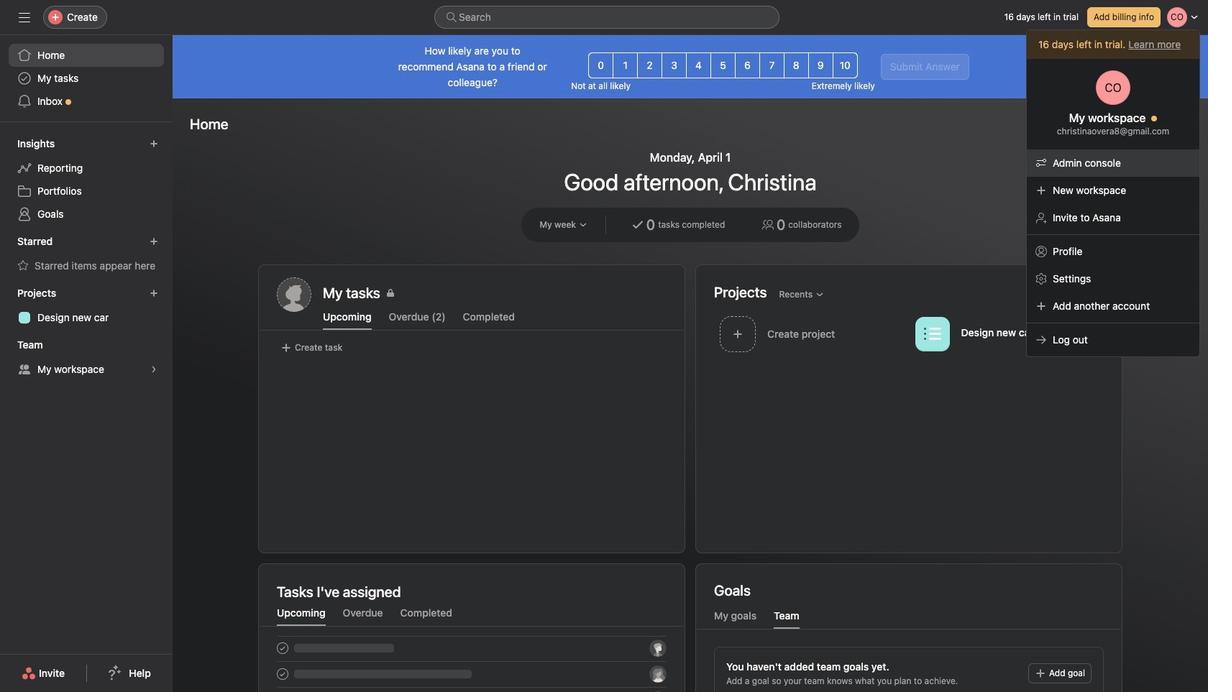 Task type: locate. For each thing, give the bounding box(es) containing it.
new insights image
[[150, 140, 158, 148]]

starred element
[[0, 229, 173, 280]]

list item
[[714, 312, 909, 356]]

None radio
[[613, 52, 638, 78], [710, 52, 736, 78], [759, 52, 784, 78], [784, 52, 809, 78], [613, 52, 638, 78], [710, 52, 736, 78], [759, 52, 784, 78], [784, 52, 809, 78]]

add items to starred image
[[150, 237, 158, 246]]

None radio
[[588, 52, 613, 78], [637, 52, 662, 78], [662, 52, 687, 78], [686, 52, 711, 78], [735, 52, 760, 78], [808, 52, 833, 78], [833, 52, 858, 78], [588, 52, 613, 78], [637, 52, 662, 78], [662, 52, 687, 78], [686, 52, 711, 78], [735, 52, 760, 78], [808, 52, 833, 78], [833, 52, 858, 78]]

list box
[[434, 6, 779, 29]]

menu item
[[1027, 150, 1199, 177]]

add profile photo image
[[277, 278, 311, 312]]

projects element
[[0, 280, 173, 332]]

new project or portfolio image
[[150, 289, 158, 298]]

option group
[[588, 52, 858, 78]]

see details, my workspace image
[[150, 365, 158, 374]]



Task type: describe. For each thing, give the bounding box(es) containing it.
teams element
[[0, 332, 173, 384]]

hide sidebar image
[[19, 12, 30, 23]]

insights element
[[0, 131, 173, 229]]

open user profile image
[[1096, 70, 1130, 105]]

global element
[[0, 35, 173, 122]]

dismiss image
[[1175, 61, 1186, 73]]

list image
[[924, 325, 941, 343]]



Task type: vqa. For each thing, say whether or not it's contained in the screenshot.
Formatting Image
no



